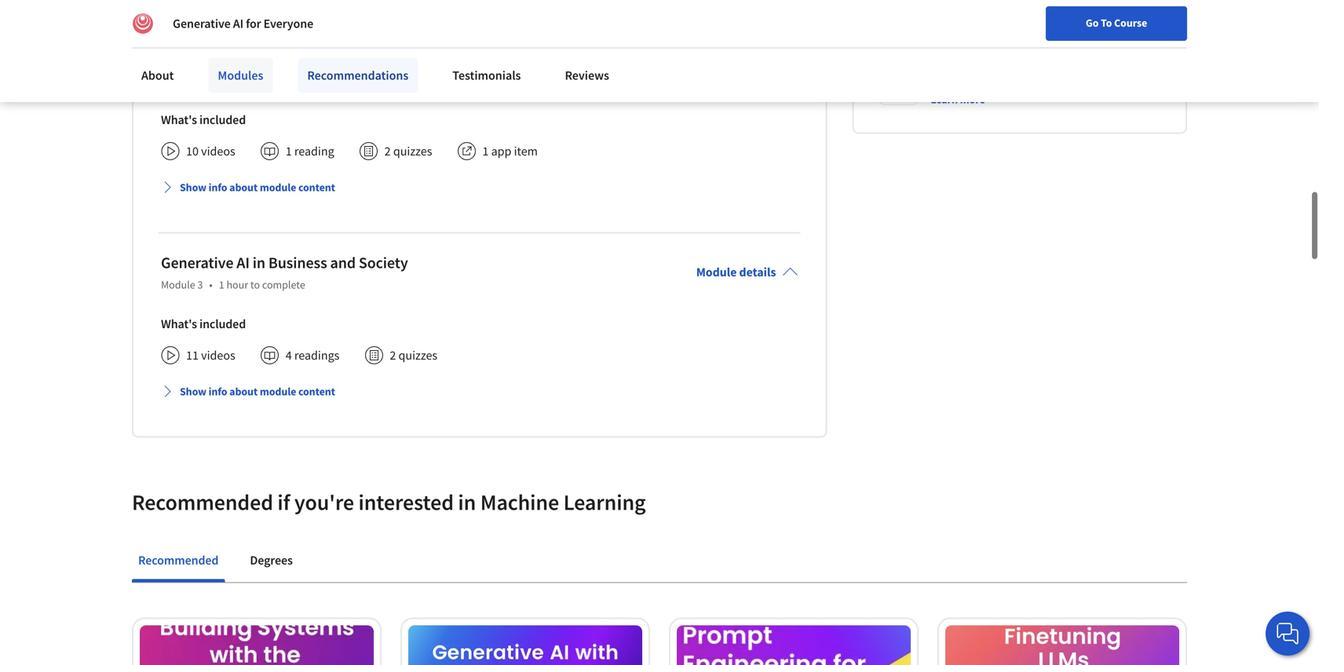 Task type: describe. For each thing, give the bounding box(es) containing it.
learning
[[563, 403, 646, 430]]

11 videos
[[186, 262, 235, 277]]

to
[[250, 192, 260, 206]]

hour
[[226, 192, 248, 206]]

go to course
[[1086, 16, 1147, 30]]

about link
[[132, 58, 183, 93]]

1 reading
[[286, 57, 334, 73]]

for
[[246, 16, 261, 31]]

go to course button
[[1046, 6, 1187, 41]]

included for 11 videos
[[199, 230, 246, 246]]

ai for in
[[237, 167, 250, 187]]

everyone
[[264, 16, 313, 31]]

complete
[[262, 192, 305, 206]]

show notifications image
[[1107, 20, 1126, 38]]

deeplearning.ai image
[[132, 13, 154, 35]]

you're
[[294, 403, 354, 430]]

machine
[[480, 403, 559, 430]]

what's included for 11
[[161, 230, 246, 246]]

recommendation tabs tab list
[[132, 456, 1187, 496]]

4 readings
[[286, 262, 340, 277]]

chat with us image
[[1275, 621, 1300, 646]]

and
[[330, 167, 356, 187]]

reviews link
[[555, 58, 619, 93]]

item
[[514, 57, 538, 73]]

4
[[286, 262, 292, 277]]

modules
[[218, 68, 263, 83]]

3
[[197, 192, 203, 206]]

•
[[209, 192, 213, 206]]

recommended if you're interested in machine learning
[[132, 403, 646, 430]]

go
[[1086, 16, 1099, 30]]

modules link
[[208, 58, 273, 93]]

what's for 11
[[161, 230, 197, 246]]

1 app item
[[482, 57, 538, 73]]

videos for 11 videos
[[201, 262, 235, 277]]

quizzes for 1 reading
[[393, 57, 432, 73]]

reading
[[294, 57, 334, 73]]

interested
[[358, 403, 454, 430]]

10
[[186, 57, 199, 73]]

if
[[277, 403, 290, 430]]

quizzes for 4 readings
[[399, 262, 437, 277]]



Task type: vqa. For each thing, say whether or not it's contained in the screenshot.
a
no



Task type: locate. For each thing, give the bounding box(es) containing it.
0 horizontal spatial 1
[[219, 192, 224, 206]]

2 what's included from the top
[[161, 230, 246, 246]]

videos for 10 videos
[[201, 57, 235, 73]]

in up to
[[253, 167, 265, 187]]

info about module content element for reading
[[161, 81, 798, 125]]

what's
[[161, 26, 197, 42], [161, 230, 197, 246]]

generative up 3
[[161, 167, 233, 187]]

testimonials link
[[443, 58, 530, 93]]

2 quizzes for readings
[[390, 262, 437, 277]]

10 videos
[[186, 57, 235, 73]]

1 vertical spatial info about module content element
[[161, 285, 798, 329]]

1 left the reading
[[286, 57, 292, 73]]

generative up "10 videos"
[[173, 16, 231, 31]]

videos
[[201, 57, 235, 73], [201, 262, 235, 277]]

what's included up "10 videos"
[[161, 26, 246, 42]]

2 for reading
[[384, 57, 391, 73]]

included left 'for'
[[199, 26, 246, 42]]

course
[[1114, 16, 1147, 30]]

to
[[1101, 16, 1112, 30]]

ai
[[233, 16, 243, 31], [237, 167, 250, 187]]

1 vertical spatial ai
[[237, 167, 250, 187]]

1 for 1 reading
[[286, 57, 292, 73]]

2 what's from the top
[[161, 230, 197, 246]]

english
[[1018, 18, 1056, 33]]

what's included up 11 videos
[[161, 230, 246, 246]]

quizzes
[[393, 57, 432, 73], [399, 262, 437, 277]]

1 inside generative ai in business and society module 3 • 1 hour to complete
[[219, 192, 224, 206]]

1 what's included from the top
[[161, 26, 246, 42]]

readings
[[294, 262, 340, 277]]

0 horizontal spatial in
[[253, 167, 265, 187]]

1 vertical spatial quizzes
[[399, 262, 437, 277]]

info about module content element
[[161, 81, 798, 125], [161, 285, 798, 329]]

generative for for
[[173, 16, 231, 31]]

0 vertical spatial quizzes
[[393, 57, 432, 73]]

1 horizontal spatial 1
[[286, 57, 292, 73]]

english button
[[990, 0, 1084, 51]]

0 vertical spatial what's included
[[161, 26, 246, 42]]

reviews
[[565, 68, 609, 83]]

testimonials
[[452, 68, 521, 83]]

0 vertical spatial in
[[253, 167, 265, 187]]

society
[[359, 167, 408, 187]]

recommended
[[132, 403, 273, 430]]

generative
[[173, 16, 231, 31], [161, 167, 233, 187]]

1 horizontal spatial in
[[458, 403, 476, 430]]

about
[[141, 68, 174, 83]]

generative inside generative ai in business and society module 3 • 1 hour to complete
[[161, 167, 233, 187]]

0 vertical spatial what's
[[161, 26, 197, 42]]

generative ai in business and society module 3 • 1 hour to complete
[[161, 167, 408, 206]]

in inside generative ai in business and society module 3 • 1 hour to complete
[[253, 167, 265, 187]]

what's for 10
[[161, 26, 197, 42]]

1 what's from the top
[[161, 26, 197, 42]]

1 vertical spatial generative
[[161, 167, 233, 187]]

0 vertical spatial included
[[199, 26, 246, 42]]

2 right the reading
[[384, 57, 391, 73]]

1 included from the top
[[199, 26, 246, 42]]

1 left app
[[482, 57, 489, 73]]

2 included from the top
[[199, 230, 246, 246]]

recommendations
[[307, 68, 409, 83]]

2 for readings
[[390, 262, 396, 277]]

1 right •
[[219, 192, 224, 206]]

0 vertical spatial info about module content element
[[161, 81, 798, 125]]

None search field
[[224, 10, 601, 41]]

videos right 11
[[201, 262, 235, 277]]

module
[[161, 192, 195, 206]]

generative for in
[[161, 167, 233, 187]]

2 quizzes
[[384, 57, 432, 73], [390, 262, 437, 277]]

included up 11 videos
[[199, 230, 246, 246]]

generative ai for everyone
[[173, 16, 313, 31]]

1 videos from the top
[[201, 57, 235, 73]]

0 vertical spatial videos
[[201, 57, 235, 73]]

ai up "hour"
[[237, 167, 250, 187]]

1 info about module content element from the top
[[161, 81, 798, 125]]

1 for 1 app item
[[482, 57, 489, 73]]

1 vertical spatial 2
[[390, 262, 396, 277]]

ai inside generative ai in business and society module 3 • 1 hour to complete
[[237, 167, 250, 187]]

1
[[286, 57, 292, 73], [482, 57, 489, 73], [219, 192, 224, 206]]

1 vertical spatial videos
[[201, 262, 235, 277]]

info about module content element for readings
[[161, 285, 798, 329]]

in
[[253, 167, 265, 187], [458, 403, 476, 430]]

ai left 'for'
[[233, 16, 243, 31]]

what's up "10"
[[161, 26, 197, 42]]

videos right "10"
[[201, 57, 235, 73]]

what's up 11
[[161, 230, 197, 246]]

2 horizontal spatial 1
[[482, 57, 489, 73]]

0 vertical spatial ai
[[233, 16, 243, 31]]

in left machine
[[458, 403, 476, 430]]

app
[[491, 57, 511, 73]]

0 vertical spatial 2
[[384, 57, 391, 73]]

0 vertical spatial 2 quizzes
[[384, 57, 432, 73]]

1 vertical spatial what's included
[[161, 230, 246, 246]]

1 vertical spatial what's
[[161, 230, 197, 246]]

11
[[186, 262, 199, 277]]

2 videos from the top
[[201, 262, 235, 277]]

included for 10 videos
[[199, 26, 246, 42]]

2 right readings
[[390, 262, 396, 277]]

recommendations link
[[298, 58, 418, 93]]

included
[[199, 26, 246, 42], [199, 230, 246, 246]]

2
[[384, 57, 391, 73], [390, 262, 396, 277]]

0 vertical spatial generative
[[173, 16, 231, 31]]

1 vertical spatial included
[[199, 230, 246, 246]]

2 quizzes for reading
[[384, 57, 432, 73]]

business
[[268, 167, 327, 187]]

2 info about module content element from the top
[[161, 285, 798, 329]]

1 vertical spatial in
[[458, 403, 476, 430]]

1 vertical spatial 2 quizzes
[[390, 262, 437, 277]]

ai for for
[[233, 16, 243, 31]]

what's included
[[161, 26, 246, 42], [161, 230, 246, 246]]

what's included for 10
[[161, 26, 246, 42]]



